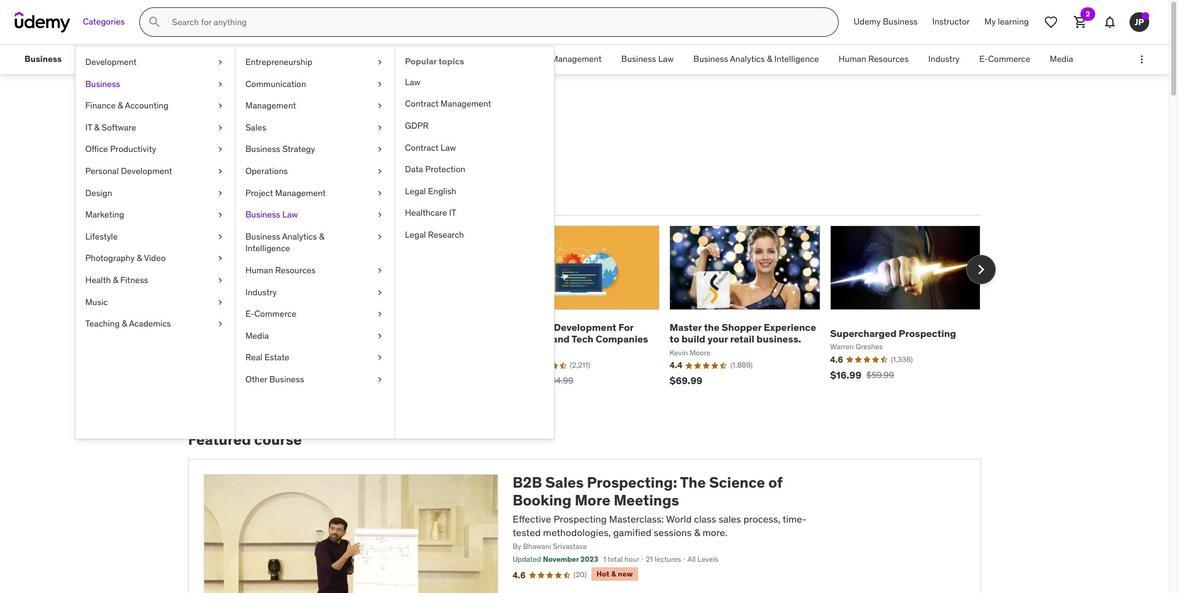 Task type: locate. For each thing, give the bounding box(es) containing it.
bhawani
[[523, 543, 551, 552]]

1 vertical spatial prospecting
[[554, 513, 607, 526]]

sales
[[719, 513, 741, 526]]

business link up accounting
[[75, 73, 235, 95]]

2 horizontal spatial sales
[[545, 474, 584, 493]]

1 vertical spatial business law
[[245, 209, 298, 220]]

operations link down 'search for anything' text box
[[449, 45, 512, 74]]

human resources for human resources link to the bottom
[[245, 265, 316, 276]]

0 vertical spatial communication
[[179, 54, 240, 65]]

development for business
[[554, 322, 616, 334]]

0 horizontal spatial business strategy
[[245, 144, 315, 155]]

1 vertical spatial project management link
[[236, 183, 395, 204]]

contract down gdpr
[[405, 142, 439, 153]]

xsmall image inside business analytics & intelligence link
[[375, 231, 385, 243]]

21
[[646, 555, 653, 565]]

media up the real
[[245, 331, 269, 342]]

0 horizontal spatial it
[[85, 122, 92, 133]]

estate
[[264, 352, 289, 363]]

0 horizontal spatial analytics
[[282, 231, 317, 242]]

0 vertical spatial it
[[85, 122, 92, 133]]

business inside 'business analytics & intelligence'
[[245, 231, 280, 242]]

human for topmost human resources link
[[839, 54, 866, 65]]

& for it & software
[[94, 122, 100, 133]]

0 vertical spatial operations
[[459, 54, 502, 65]]

e-
[[979, 54, 988, 65], [245, 309, 254, 320]]

business analytics & intelligence for the leftmost business analytics & intelligence link
[[245, 231, 324, 254]]

prospecting
[[899, 327, 956, 340], [554, 513, 607, 526]]

& inside "link"
[[94, 122, 100, 133]]

e-commerce down my learning link
[[979, 54, 1030, 65]]

video
[[144, 253, 166, 264]]

1 vertical spatial business strategy
[[245, 144, 315, 155]]

project down get
[[245, 187, 273, 199]]

project down 'search for anything' text box
[[521, 54, 549, 65]]

0 vertical spatial to
[[249, 156, 263, 175]]

commerce down my learning link
[[988, 54, 1030, 65]]

categories
[[83, 16, 125, 27]]

1 horizontal spatial industry
[[928, 54, 960, 65]]

effective
[[513, 513, 551, 526]]

& for finance & accounting
[[118, 100, 123, 111]]

xsmall image inside e-commerce link
[[375, 309, 385, 321]]

new
[[618, 570, 633, 579]]

xsmall image inside design link
[[215, 187, 225, 200]]

operations up the trending
[[245, 166, 288, 177]]

1 horizontal spatial business law
[[621, 54, 674, 65]]

1 horizontal spatial business strategy
[[370, 54, 440, 65]]

teaching & academics link
[[75, 314, 235, 335]]

updated november 2023
[[513, 555, 598, 565]]

0 horizontal spatial strategy
[[282, 144, 315, 155]]

0 vertical spatial contract
[[405, 98, 439, 109]]

business development for startups and tech companies link
[[509, 322, 648, 346]]

2 contract from the top
[[405, 142, 439, 153]]

the
[[704, 322, 719, 334]]

xsmall image for music
[[215, 297, 225, 309]]

operations link
[[449, 45, 512, 74], [236, 161, 395, 183]]

1 vertical spatial legal
[[405, 229, 426, 240]]

project management link
[[512, 45, 611, 74], [236, 183, 395, 204]]

0 vertical spatial analytics
[[730, 54, 765, 65]]

legal down healthcare
[[405, 229, 426, 240]]

xsmall image inside the marketing link
[[215, 209, 225, 221]]

1 legal from the top
[[405, 186, 426, 197]]

e-commerce link up real estate 'link'
[[236, 304, 395, 326]]

0 vertical spatial business analytics & intelligence
[[693, 54, 819, 65]]

business development for startups and tech companies
[[509, 322, 648, 346]]

1 vertical spatial intelligence
[[245, 243, 290, 254]]

business analytics & intelligence
[[693, 54, 819, 65], [245, 231, 324, 254]]

human resources
[[839, 54, 909, 65], [245, 265, 316, 276]]

analytics
[[730, 54, 765, 65], [282, 231, 317, 242]]

0 horizontal spatial operations link
[[236, 161, 395, 183]]

media link down wishlist image
[[1040, 45, 1083, 74]]

next image
[[971, 260, 991, 280]]

design link
[[75, 183, 235, 204]]

2 vertical spatial development
[[554, 322, 616, 334]]

1 horizontal spatial project management
[[521, 54, 602, 65]]

1 horizontal spatial communication
[[245, 78, 306, 89]]

0 vertical spatial project
[[521, 54, 549, 65]]

xsmall image inside photography & video link
[[215, 253, 225, 265]]

0 horizontal spatial to
[[249, 156, 263, 175]]

data protection link
[[395, 159, 554, 181]]

1 contract from the top
[[405, 98, 439, 109]]

media
[[1050, 54, 1073, 65], [245, 331, 269, 342]]

courses
[[244, 103, 323, 129], [188, 156, 245, 175]]

1 total hour
[[603, 555, 639, 565]]

0 horizontal spatial entrepreneurship
[[92, 54, 159, 65]]

legal
[[405, 186, 426, 197], [405, 229, 426, 240]]

srivastava
[[553, 543, 587, 552]]

process,
[[743, 513, 780, 526]]

1 horizontal spatial industry link
[[919, 45, 969, 74]]

it & software link
[[75, 117, 235, 139]]

1 horizontal spatial human resources
[[839, 54, 909, 65]]

strategy up "contract management"
[[407, 54, 440, 65]]

strategy
[[407, 54, 440, 65], [282, 144, 315, 155]]

0 vertical spatial business strategy link
[[360, 45, 449, 74]]

contract
[[405, 98, 439, 109], [405, 142, 439, 153]]

e- for the bottommost e-commerce link
[[245, 309, 254, 320]]

resources for human resources link to the bottom
[[275, 265, 316, 276]]

0 vertical spatial media link
[[1040, 45, 1083, 74]]

business law
[[621, 54, 674, 65], [245, 209, 298, 220]]

e- up the real
[[245, 309, 254, 320]]

0 horizontal spatial entrepreneurship link
[[83, 45, 169, 74]]

it up research
[[449, 208, 456, 219]]

xsmall image inside sales link
[[375, 122, 385, 134]]

0 horizontal spatial prospecting
[[554, 513, 607, 526]]

1 horizontal spatial it
[[449, 208, 456, 219]]

xsmall image for office productivity
[[215, 144, 225, 156]]

entrepreneurship up sales courses
[[245, 56, 312, 67]]

build
[[682, 333, 705, 346]]

media for the left media link
[[245, 331, 269, 342]]

xsmall image for photography & video
[[215, 253, 225, 265]]

xsmall image for it & software
[[215, 122, 225, 134]]

accounting
[[125, 100, 168, 111]]

courses up courses to get you started
[[244, 103, 323, 129]]

0 horizontal spatial e-commerce link
[[236, 304, 395, 326]]

e-commerce up real estate
[[245, 309, 296, 320]]

intelligence for right business analytics & intelligence link
[[774, 54, 819, 65]]

0 horizontal spatial media
[[245, 331, 269, 342]]

instructor
[[932, 16, 970, 27]]

1 horizontal spatial e-
[[979, 54, 988, 65]]

xsmall image inside teaching & academics link
[[215, 319, 225, 331]]

1 horizontal spatial intelligence
[[774, 54, 819, 65]]

entrepreneurship for right entrepreneurship "link"
[[245, 56, 312, 67]]

retail
[[730, 333, 754, 346]]

operations up law 'link'
[[459, 54, 502, 65]]

business link
[[15, 45, 72, 74], [75, 73, 235, 95]]

protection
[[425, 164, 465, 175]]

law inside law 'link'
[[405, 77, 420, 88]]

1 vertical spatial business analytics & intelligence
[[245, 231, 324, 254]]

1 vertical spatial e-
[[245, 309, 254, 320]]

courses up most popular
[[188, 156, 245, 175]]

office
[[85, 144, 108, 155]]

more
[[575, 491, 610, 510]]

1 horizontal spatial operations
[[459, 54, 502, 65]]

operations link up the trending
[[236, 161, 395, 183]]

software
[[102, 122, 136, 133]]

0 horizontal spatial resources
[[275, 265, 316, 276]]

xsmall image for e-commerce
[[375, 309, 385, 321]]

1 vertical spatial media link
[[236, 326, 395, 347]]

lifestyle link
[[75, 226, 235, 248]]

finance & accounting link
[[75, 95, 235, 117]]

0 vertical spatial resources
[[868, 54, 909, 65]]

development inside business development for startups and tech companies
[[554, 322, 616, 334]]

business law element
[[395, 47, 554, 439]]

2 legal from the top
[[405, 229, 426, 240]]

project management
[[521, 54, 602, 65], [245, 187, 326, 199]]

0 vertical spatial human
[[839, 54, 866, 65]]

productivity
[[110, 144, 156, 155]]

xsmall image inside development link
[[215, 56, 225, 68]]

xsmall image inside media link
[[375, 331, 385, 343]]

levels
[[698, 555, 718, 565]]

0 vertical spatial project management link
[[512, 45, 611, 74]]

entrepreneurship down the categories dropdown button
[[92, 54, 159, 65]]

carousel element
[[188, 226, 996, 403]]

legal down data
[[405, 186, 426, 197]]

0 vertical spatial e-
[[979, 54, 988, 65]]

e-commerce link
[[969, 45, 1040, 74], [236, 304, 395, 326]]

xsmall image for sales
[[375, 122, 385, 134]]

0 vertical spatial human resources
[[839, 54, 909, 65]]

analytics for right business analytics & intelligence link
[[730, 54, 765, 65]]

contract inside 'link'
[[405, 98, 439, 109]]

business inside business development for startups and tech companies
[[509, 322, 552, 334]]

0 vertical spatial courses
[[244, 103, 323, 129]]

xsmall image inside real estate 'link'
[[375, 352, 385, 364]]

xsmall image inside personal development link
[[215, 166, 225, 178]]

udemy image
[[15, 12, 71, 33]]

1 vertical spatial to
[[670, 333, 679, 346]]

xsmall image inside "other business" link
[[375, 374, 385, 386]]

0 horizontal spatial industry link
[[236, 282, 395, 304]]

to inside "master the shopper experience to build your retail business."
[[670, 333, 679, 346]]

xsmall image for marketing
[[215, 209, 225, 221]]

data
[[405, 164, 423, 175]]

it up office
[[85, 122, 92, 133]]

industry
[[928, 54, 960, 65], [245, 287, 277, 298]]

0 horizontal spatial commerce
[[254, 309, 296, 320]]

udemy business
[[854, 16, 918, 27]]

1 horizontal spatial human
[[839, 54, 866, 65]]

& for teaching & academics
[[122, 319, 127, 330]]

xsmall image
[[375, 78, 385, 90], [215, 144, 225, 156], [375, 144, 385, 156], [215, 166, 225, 178], [375, 187, 385, 200], [215, 209, 225, 221], [375, 209, 385, 221], [215, 275, 225, 287], [375, 287, 385, 299], [215, 297, 225, 309], [375, 309, 385, 321]]

intelligence for the leftmost business analytics & intelligence link
[[245, 243, 290, 254]]

entrepreneurship
[[92, 54, 159, 65], [245, 56, 312, 67]]

xsmall image inside the operations link
[[375, 166, 385, 178]]

contract management link
[[395, 94, 554, 115]]

xsmall image inside lifestyle link
[[215, 231, 225, 243]]

xsmall image inside music 'link'
[[215, 297, 225, 309]]

master the shopper experience to build your retail business. link
[[670, 322, 816, 346]]

masterclass:
[[609, 513, 664, 526]]

1 vertical spatial human resources
[[245, 265, 316, 276]]

to left build
[[670, 333, 679, 346]]

& inside b2b sales prospecting: the science of booking more meetings effective prospecting masterclass: world class sales process, time- tested methodologies, gamified sessions & more. by bhawani srivastava
[[694, 527, 700, 539]]

media down wishlist image
[[1050, 54, 1073, 65]]

0 horizontal spatial business law link
[[236, 204, 395, 226]]

xsmall image inside it & software "link"
[[215, 122, 225, 134]]

operations for the bottom the operations link
[[245, 166, 288, 177]]

1 vertical spatial it
[[449, 208, 456, 219]]

get
[[267, 156, 290, 175]]

for
[[618, 322, 634, 334]]

xsmall image for personal development
[[215, 166, 225, 178]]

and
[[552, 333, 570, 346]]

1 vertical spatial business law link
[[236, 204, 395, 226]]

sales for sales
[[245, 122, 266, 133]]

xsmall image for business strategy
[[375, 144, 385, 156]]

e- down the my at the top of page
[[979, 54, 988, 65]]

to left get
[[249, 156, 263, 175]]

xsmall image inside entrepreneurship "link"
[[375, 56, 385, 68]]

0 vertical spatial project management
[[521, 54, 602, 65]]

contract up gdpr
[[405, 98, 439, 109]]

media link
[[1040, 45, 1083, 74], [236, 326, 395, 347]]

e-commerce link down my learning link
[[969, 45, 1040, 74]]

1 horizontal spatial media link
[[1040, 45, 1083, 74]]

xsmall image for development
[[215, 56, 225, 68]]

0 horizontal spatial human
[[245, 265, 273, 276]]

xsmall image for entrepreneurship
[[375, 56, 385, 68]]

business.
[[757, 333, 801, 346]]

& for health & fitness
[[113, 275, 118, 286]]

1 vertical spatial development
[[121, 166, 172, 177]]

other business
[[245, 374, 304, 385]]

xsmall image for human resources
[[375, 265, 385, 277]]

1 horizontal spatial human resources link
[[829, 45, 919, 74]]

legal inside "link"
[[405, 229, 426, 240]]

0 horizontal spatial project management
[[245, 187, 326, 199]]

1 horizontal spatial commerce
[[988, 54, 1030, 65]]

startups
[[509, 333, 550, 346]]

1 vertical spatial resources
[[275, 265, 316, 276]]

popular
[[405, 56, 437, 67]]

0 horizontal spatial operations
[[245, 166, 288, 177]]

1 horizontal spatial business analytics & intelligence
[[693, 54, 819, 65]]

1 vertical spatial project management
[[245, 187, 326, 199]]

1 horizontal spatial to
[[670, 333, 679, 346]]

business strategy for business strategy link to the top
[[370, 54, 440, 65]]

1 horizontal spatial analytics
[[730, 54, 765, 65]]

xsmall image inside the office productivity link
[[215, 144, 225, 156]]

0 vertical spatial media
[[1050, 54, 1073, 65]]

media link up "other business" link
[[236, 326, 395, 347]]

0 vertical spatial industry link
[[919, 45, 969, 74]]

0 vertical spatial business law
[[621, 54, 674, 65]]

0 horizontal spatial business link
[[15, 45, 72, 74]]

research
[[428, 229, 464, 240]]

1 vertical spatial courses
[[188, 156, 245, 175]]

1 vertical spatial human
[[245, 265, 273, 276]]

law link
[[395, 72, 554, 94]]

business link down the udemy image
[[15, 45, 72, 74]]

0 horizontal spatial project
[[245, 187, 273, 199]]

xsmall image
[[215, 56, 225, 68], [375, 56, 385, 68], [215, 78, 225, 90], [215, 100, 225, 112], [375, 100, 385, 112], [215, 122, 225, 134], [375, 122, 385, 134], [375, 166, 385, 178], [215, 187, 225, 200], [215, 231, 225, 243], [375, 231, 385, 243], [215, 253, 225, 265], [375, 265, 385, 277], [215, 319, 225, 331], [375, 331, 385, 343], [375, 352, 385, 364], [375, 374, 385, 386]]

healthcare
[[405, 208, 447, 219]]

business analytics & intelligence for right business analytics & intelligence link
[[693, 54, 819, 65]]

xsmall image inside the health & fitness link
[[215, 275, 225, 287]]

categories button
[[75, 7, 132, 37]]

0 vertical spatial commerce
[[988, 54, 1030, 65]]

0 horizontal spatial human resources link
[[236, 260, 395, 282]]

my learning link
[[977, 7, 1036, 37]]

finance & accounting
[[85, 100, 168, 111]]

hour
[[624, 555, 639, 565]]

1 vertical spatial business analytics & intelligence link
[[236, 226, 395, 260]]

0 horizontal spatial business analytics & intelligence
[[245, 231, 324, 254]]

0 vertical spatial legal
[[405, 186, 426, 197]]

1 vertical spatial communication
[[245, 78, 306, 89]]

1 vertical spatial operations
[[245, 166, 288, 177]]

my
[[985, 16, 996, 27]]

e-commerce
[[979, 54, 1030, 65], [245, 309, 296, 320]]

xsmall image inside finance & accounting link
[[215, 100, 225, 112]]

commerce up estate
[[254, 309, 296, 320]]

xsmall image for other business
[[375, 374, 385, 386]]

0 vertical spatial e-commerce link
[[969, 45, 1040, 74]]

industry link
[[919, 45, 969, 74], [236, 282, 395, 304]]

xsmall image inside human resources link
[[375, 265, 385, 277]]

strategy up you
[[282, 144, 315, 155]]

media for topmost media link
[[1050, 54, 1073, 65]]

it inside business law element
[[449, 208, 456, 219]]

1 vertical spatial contract
[[405, 142, 439, 153]]

xsmall image for business
[[215, 78, 225, 90]]

personal development
[[85, 166, 172, 177]]



Task type: vqa. For each thing, say whether or not it's contained in the screenshot.
Nasdaq image
no



Task type: describe. For each thing, give the bounding box(es) containing it.
health & fitness
[[85, 275, 148, 286]]

lectures
[[655, 555, 681, 565]]

prospecting inside the carousel element
[[899, 327, 956, 340]]

trending
[[267, 193, 308, 206]]

office productivity
[[85, 144, 156, 155]]

master
[[670, 322, 702, 334]]

november
[[543, 555, 579, 565]]

total
[[608, 555, 623, 565]]

health
[[85, 275, 111, 286]]

other business link
[[236, 369, 395, 391]]

xsmall image for finance & accounting
[[215, 100, 225, 112]]

xsmall image for business law
[[375, 209, 385, 221]]

supercharged prospecting link
[[830, 327, 956, 340]]

hot
[[597, 570, 610, 579]]

operations for the rightmost the operations link
[[459, 54, 502, 65]]

jp link
[[1125, 7, 1154, 37]]

all levels
[[687, 555, 718, 565]]

it inside "link"
[[85, 122, 92, 133]]

notifications image
[[1103, 15, 1117, 29]]

sales for sales courses
[[188, 103, 240, 129]]

legal research link
[[395, 225, 554, 246]]

1 horizontal spatial e-commerce link
[[969, 45, 1040, 74]]

1 vertical spatial e-commerce link
[[236, 304, 395, 326]]

contract for contract management
[[405, 98, 439, 109]]

supercharged prospecting
[[830, 327, 956, 340]]

legal research
[[405, 229, 464, 240]]

english
[[428, 186, 456, 197]]

jp
[[1135, 16, 1144, 27]]

0 horizontal spatial media link
[[236, 326, 395, 347]]

popular
[[216, 193, 252, 206]]

featured course
[[188, 431, 302, 450]]

commerce for right e-commerce link
[[988, 54, 1030, 65]]

hot & new
[[597, 570, 633, 579]]

academics
[[129, 319, 171, 330]]

booking
[[513, 491, 571, 510]]

marketing link
[[75, 204, 235, 226]]

the
[[680, 474, 706, 493]]

1 vertical spatial business strategy link
[[236, 139, 395, 161]]

1 vertical spatial human resources link
[[236, 260, 395, 282]]

1 horizontal spatial business link
[[75, 73, 235, 95]]

science
[[709, 474, 765, 493]]

b2b sales prospecting: the science of booking more meetings effective prospecting masterclass: world class sales process, time- tested methodologies, gamified sessions & more. by bhawani srivastava
[[513, 474, 806, 552]]

xsmall image for teaching & academics
[[215, 319, 225, 331]]

2
[[1086, 9, 1090, 18]]

xsmall image for health & fitness
[[215, 275, 225, 287]]

meetings
[[614, 491, 679, 510]]

marketing
[[85, 209, 124, 220]]

1 horizontal spatial business law link
[[611, 45, 684, 74]]

analytics for the leftmost business analytics & intelligence link
[[282, 231, 317, 242]]

most
[[191, 193, 214, 206]]

photography
[[85, 253, 135, 264]]

methodologies,
[[543, 527, 611, 539]]

1 horizontal spatial operations link
[[449, 45, 512, 74]]

photography & video
[[85, 253, 166, 264]]

1 horizontal spatial entrepreneurship link
[[236, 52, 395, 73]]

development for personal
[[121, 166, 172, 177]]

1 vertical spatial strategy
[[282, 144, 315, 155]]

0 vertical spatial management link
[[249, 45, 320, 74]]

more subcategory menu links image
[[1136, 53, 1148, 66]]

started
[[322, 156, 373, 175]]

personal
[[85, 166, 119, 177]]

xsmall image for design
[[215, 187, 225, 200]]

tech
[[572, 333, 593, 346]]

contract law link
[[395, 137, 554, 159]]

prospecting inside b2b sales prospecting: the science of booking more meetings effective prospecting masterclass: world class sales process, time- tested methodologies, gamified sessions & more. by bhawani srivastava
[[554, 513, 607, 526]]

legal english link
[[395, 181, 554, 203]]

world
[[666, 513, 692, 526]]

arrow pointing to subcategory menu links image
[[72, 45, 83, 74]]

by
[[513, 543, 521, 552]]

1
[[603, 555, 606, 565]]

xsmall image for operations
[[375, 166, 385, 178]]

you have alerts image
[[1142, 12, 1149, 20]]

learning
[[998, 16, 1029, 27]]

lifestyle
[[85, 231, 118, 242]]

courses to get you started
[[188, 156, 373, 175]]

finance
[[85, 100, 116, 111]]

music
[[85, 297, 108, 308]]

class
[[694, 513, 716, 526]]

1 horizontal spatial strategy
[[407, 54, 440, 65]]

e-commerce for the bottommost e-commerce link
[[245, 309, 296, 320]]

law inside contract law link
[[441, 142, 456, 153]]

xsmall image for communication
[[375, 78, 385, 90]]

submit search image
[[147, 15, 162, 29]]

gdpr link
[[395, 115, 554, 137]]

0 vertical spatial industry
[[928, 54, 960, 65]]

project management for the rightmost project management link
[[521, 54, 602, 65]]

wishlist image
[[1044, 15, 1058, 29]]

office productivity link
[[75, 139, 235, 161]]

b2b
[[513, 474, 542, 493]]

contract law
[[405, 142, 456, 153]]

contract management
[[405, 98, 491, 109]]

& for photography & video
[[137, 253, 142, 264]]

e-commerce for right e-commerce link
[[979, 54, 1030, 65]]

0 horizontal spatial communication
[[179, 54, 240, 65]]

0 horizontal spatial industry
[[245, 287, 277, 298]]

sales link
[[236, 117, 395, 139]]

popular topics
[[405, 56, 464, 67]]

e- for right e-commerce link
[[979, 54, 988, 65]]

all
[[687, 555, 696, 565]]

business strategy for bottommost business strategy link
[[245, 144, 315, 155]]

sales inside b2b sales prospecting: the science of booking more meetings effective prospecting masterclass: world class sales process, time- tested methodologies, gamified sessions & more. by bhawani srivastava
[[545, 474, 584, 493]]

resources for topmost human resources link
[[868, 54, 909, 65]]

xsmall image for management
[[375, 100, 385, 112]]

entrepreneurship for the left entrepreneurship "link"
[[92, 54, 159, 65]]

legal for legal english
[[405, 186, 426, 197]]

0 horizontal spatial business law
[[245, 209, 298, 220]]

(20)
[[573, 571, 587, 580]]

healthcare it
[[405, 208, 456, 219]]

1 horizontal spatial project
[[521, 54, 549, 65]]

management inside contract management 'link'
[[441, 98, 491, 109]]

more.
[[702, 527, 727, 539]]

project management for project management link to the bottom
[[245, 187, 326, 199]]

& inside 'business analytics & intelligence'
[[319, 231, 324, 242]]

tested
[[513, 527, 541, 539]]

xsmall image for real estate
[[375, 352, 385, 364]]

legal for legal research
[[405, 229, 426, 240]]

legal english
[[405, 186, 456, 197]]

Search for anything text field
[[170, 12, 824, 33]]

shopping cart with 2 items image
[[1073, 15, 1088, 29]]

supercharged
[[830, 327, 897, 340]]

sessions
[[654, 527, 692, 539]]

teaching
[[85, 319, 120, 330]]

1 horizontal spatial project management link
[[512, 45, 611, 74]]

xsmall image for project management
[[375, 187, 385, 200]]

development link
[[75, 52, 235, 73]]

course
[[254, 431, 302, 450]]

healthcare it link
[[395, 203, 554, 225]]

human for human resources link to the bottom
[[245, 265, 273, 276]]

0 vertical spatial human resources link
[[829, 45, 919, 74]]

xsmall image for industry
[[375, 287, 385, 299]]

commerce for the bottommost e-commerce link
[[254, 309, 296, 320]]

xsmall image for lifestyle
[[215, 231, 225, 243]]

you
[[293, 156, 318, 175]]

instructor link
[[925, 7, 977, 37]]

0 vertical spatial development
[[85, 56, 137, 67]]

updated
[[513, 555, 541, 565]]

experience
[[764, 322, 816, 334]]

& for hot & new
[[611, 570, 616, 579]]

1 vertical spatial operations link
[[236, 161, 395, 183]]

2023
[[580, 555, 598, 565]]

most popular button
[[188, 185, 255, 215]]

fitness
[[120, 275, 148, 286]]

xsmall image for business analytics & intelligence
[[375, 231, 385, 243]]

contract for contract law
[[405, 142, 439, 153]]

featured
[[188, 431, 251, 450]]

health & fitness link
[[75, 270, 235, 292]]

gamified
[[613, 527, 651, 539]]

human resources for topmost human resources link
[[839, 54, 909, 65]]

personal development link
[[75, 161, 235, 183]]

it & software
[[85, 122, 136, 133]]

other
[[245, 374, 267, 385]]

1 vertical spatial management link
[[236, 95, 395, 117]]

1 horizontal spatial business analytics & intelligence link
[[684, 45, 829, 74]]

0 horizontal spatial business analytics & intelligence link
[[236, 226, 395, 260]]

sales courses
[[188, 103, 323, 129]]

xsmall image for media
[[375, 331, 385, 343]]



